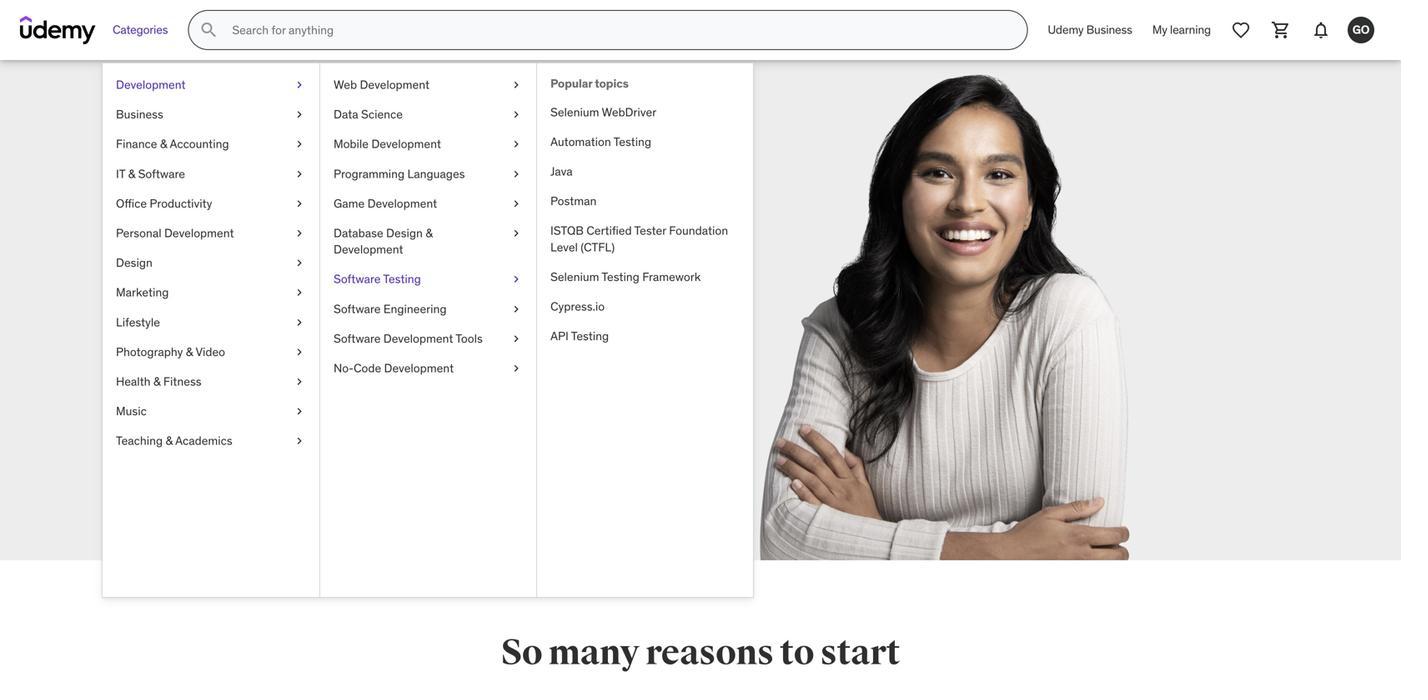Task type: describe. For each thing, give the bounding box(es) containing it.
xsmall image for finance & accounting
[[293, 136, 306, 152]]

software testing element
[[536, 63, 753, 597]]

istqb certified tester foundation level (ctfl) link
[[537, 216, 753, 262]]

istqb
[[551, 223, 584, 238]]

photography
[[116, 344, 183, 359]]

& for accounting
[[160, 137, 167, 152]]

xsmall image for no-code development
[[510, 360, 523, 377]]

0 horizontal spatial design
[[116, 255, 153, 270]]

become
[[195, 312, 254, 332]]

software development tools link
[[320, 324, 536, 354]]

selenium testing framework link
[[537, 262, 753, 292]]

development inside 'link'
[[164, 226, 234, 241]]

development down software development tools link
[[384, 361, 454, 376]]

udemy business
[[1048, 22, 1133, 37]]

selenium webdriver link
[[537, 97, 753, 127]]

—
[[231, 334, 244, 354]]

many
[[549, 632, 639, 675]]

database
[[334, 226, 383, 241]]

start
[[821, 632, 900, 675]]

udemy
[[1048, 22, 1084, 37]]

programming languages link
[[320, 159, 536, 189]]

my
[[1153, 22, 1168, 37]]

development down engineering
[[384, 331, 453, 346]]

xsmall image for data science
[[510, 106, 523, 123]]

xsmall image for database design & development
[[510, 225, 523, 242]]

web
[[334, 77, 357, 92]]

xsmall image for design
[[293, 255, 306, 271]]

office productivity link
[[103, 189, 320, 219]]

& for fitness
[[153, 374, 161, 389]]

xsmall image for it & software
[[293, 166, 306, 182]]

& inside database design & development
[[426, 226, 433, 241]]

xsmall image for health & fitness
[[293, 374, 306, 390]]

no-code development
[[334, 361, 454, 376]]

productivity
[[150, 196, 212, 211]]

my learning
[[1153, 22, 1211, 37]]

lifestyle
[[116, 315, 160, 330]]

no-code development link
[[320, 354, 536, 383]]

data
[[334, 107, 358, 122]]

finance
[[116, 137, 157, 152]]

lives
[[195, 334, 227, 354]]

postman link
[[537, 187, 753, 216]]

categories button
[[103, 10, 178, 50]]

java link
[[537, 157, 753, 187]]

database design & development
[[334, 226, 433, 257]]

udemy image
[[20, 16, 96, 44]]

office productivity
[[116, 196, 212, 211]]

come teach with us become an instructor and change lives — including your own
[[195, 209, 434, 354]]

data science
[[334, 107, 403, 122]]

xsmall image for music
[[293, 403, 306, 420]]

music link
[[103, 397, 320, 426]]

and
[[351, 312, 378, 332]]

(ctfl)
[[581, 240, 615, 255]]

programming languages
[[334, 166, 465, 181]]

udemy business link
[[1038, 10, 1143, 50]]

notifications image
[[1311, 20, 1331, 40]]

software development tools
[[334, 331, 483, 346]]

business link
[[103, 100, 320, 129]]

api testing
[[551, 329, 609, 344]]

istqb certified tester foundation level (ctfl)
[[551, 223, 728, 255]]

including
[[248, 334, 313, 354]]

game
[[334, 196, 365, 211]]

popular
[[551, 76, 592, 91]]

to
[[780, 632, 814, 675]]

selenium for selenium testing framework
[[551, 269, 599, 284]]

categories
[[113, 22, 168, 37]]

software for software development tools
[[334, 331, 381, 346]]

go link
[[1341, 10, 1381, 50]]

development down "programming languages"
[[368, 196, 437, 211]]

selenium for selenium webdriver
[[551, 105, 599, 120]]

no-
[[334, 361, 354, 376]]

testing for automation
[[614, 134, 652, 149]]

go
[[1353, 22, 1370, 37]]

design inside database design & development
[[386, 226, 423, 241]]

photography & video
[[116, 344, 225, 359]]

teach
[[317, 209, 426, 261]]

cypress.io link
[[537, 292, 753, 322]]

level
[[551, 240, 578, 255]]

selenium webdriver
[[551, 105, 657, 120]]

topics
[[595, 76, 629, 91]]

office
[[116, 196, 147, 211]]

mobile development
[[334, 137, 441, 152]]

xsmall image for game development
[[510, 196, 523, 212]]

instructor
[[279, 312, 347, 332]]

an
[[258, 312, 275, 332]]

web development link
[[320, 70, 536, 100]]

game development
[[334, 196, 437, 211]]

languages
[[408, 166, 465, 181]]

started
[[319, 380, 364, 397]]

xsmall image for programming languages
[[510, 166, 523, 182]]

software engineering link
[[320, 294, 536, 324]]

selenium testing framework
[[551, 269, 701, 284]]



Task type: vqa. For each thing, say whether or not it's contained in the screenshot.
Software Testing
yes



Task type: locate. For each thing, give the bounding box(es) containing it.
& for video
[[186, 344, 193, 359]]

development down database
[[334, 242, 403, 257]]

academics
[[175, 433, 232, 448]]

Search for anything text field
[[229, 16, 1007, 44]]

xsmall image inside data science link
[[510, 106, 523, 123]]

data science link
[[320, 100, 536, 129]]

xsmall image for web development
[[510, 77, 523, 93]]

xsmall image inside mobile development link
[[510, 136, 523, 152]]

postman
[[551, 194, 597, 209]]

testing right api
[[571, 329, 609, 344]]

xsmall image for software testing
[[510, 271, 523, 288]]

xsmall image inside software testing link
[[510, 271, 523, 288]]

2 selenium from the top
[[551, 269, 599, 284]]

xsmall image inside health & fitness link
[[293, 374, 306, 390]]

framework
[[643, 269, 701, 284]]

accounting
[[170, 137, 229, 152]]

development link
[[103, 70, 320, 100]]

submit search image
[[199, 20, 219, 40]]

xsmall image inside 'music' link
[[293, 403, 306, 420]]

0 vertical spatial design
[[386, 226, 423, 241]]

web development
[[334, 77, 430, 92]]

design down personal on the left top of the page
[[116, 255, 153, 270]]

lifestyle link
[[103, 308, 320, 337]]

xsmall image inside software development tools link
[[510, 331, 523, 347]]

selenium down popular
[[551, 105, 599, 120]]

development up science
[[360, 77, 430, 92]]

testing for api
[[571, 329, 609, 344]]

1 horizontal spatial business
[[1087, 22, 1133, 37]]

programming
[[334, 166, 405, 181]]

1 selenium from the top
[[551, 105, 599, 120]]

xsmall image for teaching & academics
[[293, 433, 306, 449]]

xsmall image
[[293, 77, 306, 93], [510, 77, 523, 93], [293, 106, 306, 123], [510, 106, 523, 123], [293, 166, 306, 182], [510, 166, 523, 182], [293, 225, 306, 242], [510, 225, 523, 242], [510, 301, 523, 317], [293, 314, 306, 331], [510, 331, 523, 347], [293, 344, 306, 360], [510, 360, 523, 377], [293, 403, 306, 420]]

testing up software engineering
[[383, 272, 421, 287]]

software testing link
[[320, 265, 536, 294]]

software down software testing
[[334, 301, 381, 316]]

personal
[[116, 226, 161, 241]]

xsmall image inside no-code development link
[[510, 360, 523, 377]]

personal development link
[[103, 219, 320, 248]]

own
[[351, 334, 380, 354]]

0 vertical spatial selenium
[[551, 105, 599, 120]]

certified
[[587, 223, 632, 238]]

software up code
[[334, 331, 381, 346]]

software up and
[[334, 272, 381, 287]]

1 horizontal spatial design
[[386, 226, 423, 241]]

api
[[551, 329, 569, 344]]

mobile
[[334, 137, 369, 152]]

software for software testing
[[334, 272, 381, 287]]

xsmall image for business
[[293, 106, 306, 123]]

testing down webdriver
[[614, 134, 652, 149]]

get started
[[294, 380, 364, 397]]

xsmall image inside design link
[[293, 255, 306, 271]]

xsmall image inside programming languages link
[[510, 166, 523, 182]]

& for software
[[128, 166, 135, 181]]

xsmall image inside marketing link
[[293, 285, 306, 301]]

with
[[195, 255, 284, 307]]

design down 'game development'
[[386, 226, 423, 241]]

get started link
[[195, 369, 462, 409]]

teaching & academics link
[[103, 426, 320, 456]]

1 vertical spatial business
[[116, 107, 163, 122]]

foundation
[[669, 223, 728, 238]]

xsmall image for office productivity
[[293, 196, 306, 212]]

personal development
[[116, 226, 234, 241]]

science
[[361, 107, 403, 122]]

development up "programming languages"
[[372, 137, 441, 152]]

software
[[138, 166, 185, 181], [334, 272, 381, 287], [334, 301, 381, 316], [334, 331, 381, 346]]

come
[[195, 209, 310, 261]]

xsmall image inside web development link
[[510, 77, 523, 93]]

software up office productivity
[[138, 166, 185, 181]]

business right udemy
[[1087, 22, 1133, 37]]

xsmall image inside office productivity link
[[293, 196, 306, 212]]

xsmall image for lifestyle
[[293, 314, 306, 331]]

testing for software
[[383, 272, 421, 287]]

xsmall image inside development link
[[293, 77, 306, 93]]

cypress.io
[[551, 299, 605, 314]]

development
[[116, 77, 186, 92], [360, 77, 430, 92], [372, 137, 441, 152], [368, 196, 437, 211], [164, 226, 234, 241], [334, 242, 403, 257], [384, 331, 453, 346], [384, 361, 454, 376]]

& down the game development link
[[426, 226, 433, 241]]

video
[[196, 344, 225, 359]]

xsmall image inside database design & development "link"
[[510, 225, 523, 242]]

tester
[[634, 223, 666, 238]]

xsmall image inside 'lifestyle' link
[[293, 314, 306, 331]]

xsmall image for development
[[293, 77, 306, 93]]

so many reasons to start
[[501, 632, 900, 675]]

xsmall image
[[293, 136, 306, 152], [510, 136, 523, 152], [293, 196, 306, 212], [510, 196, 523, 212], [293, 255, 306, 271], [510, 271, 523, 288], [293, 285, 306, 301], [293, 374, 306, 390], [293, 433, 306, 449]]

business
[[1087, 22, 1133, 37], [116, 107, 163, 122]]

xsmall image inside the game development link
[[510, 196, 523, 212]]

& right health
[[153, 374, 161, 389]]

& right teaching on the bottom of the page
[[166, 433, 173, 448]]

marketing link
[[103, 278, 320, 308]]

reasons
[[646, 632, 774, 675]]

& left video
[[186, 344, 193, 359]]

teaching & academics
[[116, 433, 232, 448]]

development down categories dropdown button
[[116, 77, 186, 92]]

software for software engineering
[[334, 301, 381, 316]]

xsmall image for software development tools
[[510, 331, 523, 347]]

business inside "link"
[[116, 107, 163, 122]]

& for academics
[[166, 433, 173, 448]]

learning
[[1170, 22, 1211, 37]]

xsmall image for mobile development
[[510, 136, 523, 152]]

webdriver
[[602, 105, 657, 120]]

photography & video link
[[103, 337, 320, 367]]

selenium
[[551, 105, 599, 120], [551, 269, 599, 284]]

0 vertical spatial business
[[1087, 22, 1133, 37]]

testing down (ctfl) on the top of the page
[[602, 269, 640, 284]]

java
[[551, 164, 573, 179]]

health & fitness
[[116, 374, 202, 389]]

music
[[116, 404, 147, 419]]

xsmall image inside software engineering link
[[510, 301, 523, 317]]

automation testing
[[551, 134, 652, 149]]

it & software link
[[103, 159, 320, 189]]

fitness
[[163, 374, 202, 389]]

get
[[294, 380, 316, 397]]

1 vertical spatial selenium
[[551, 269, 599, 284]]

& right finance
[[160, 137, 167, 152]]

&
[[160, 137, 167, 152], [128, 166, 135, 181], [426, 226, 433, 241], [186, 344, 193, 359], [153, 374, 161, 389], [166, 433, 173, 448]]

wishlist image
[[1231, 20, 1251, 40]]

us
[[291, 255, 336, 307]]

testing
[[614, 134, 652, 149], [602, 269, 640, 284], [383, 272, 421, 287], [571, 329, 609, 344]]

0 horizontal spatial business
[[116, 107, 163, 122]]

xsmall image for marketing
[[293, 285, 306, 301]]

selenium up cypress.io
[[551, 269, 599, 284]]

xsmall image inside finance & accounting link
[[293, 136, 306, 152]]

xsmall image inside teaching & academics link
[[293, 433, 306, 449]]

game development link
[[320, 189, 536, 219]]

software engineering
[[334, 301, 447, 316]]

health & fitness link
[[103, 367, 320, 397]]

xsmall image for software engineering
[[510, 301, 523, 317]]

so
[[501, 632, 542, 675]]

tools
[[456, 331, 483, 346]]

xsmall image inside business "link"
[[293, 106, 306, 123]]

xsmall image inside it & software link
[[293, 166, 306, 182]]

xsmall image for photography & video
[[293, 344, 306, 360]]

popular topics
[[551, 76, 629, 91]]

code
[[354, 361, 381, 376]]

& right it
[[128, 166, 135, 181]]

automation testing link
[[537, 127, 753, 157]]

development down office productivity link
[[164, 226, 234, 241]]

xsmall image inside photography & video link
[[293, 344, 306, 360]]

it
[[116, 166, 125, 181]]

finance & accounting link
[[103, 129, 320, 159]]

api testing link
[[537, 322, 753, 351]]

health
[[116, 374, 151, 389]]

development inside database design & development
[[334, 242, 403, 257]]

shopping cart with 0 items image
[[1271, 20, 1291, 40]]

xsmall image for personal development
[[293, 225, 306, 242]]

business up finance
[[116, 107, 163, 122]]

teaching
[[116, 433, 163, 448]]

my learning link
[[1143, 10, 1221, 50]]

automation
[[551, 134, 611, 149]]

testing for selenium
[[602, 269, 640, 284]]

xsmall image inside personal development 'link'
[[293, 225, 306, 242]]

1 vertical spatial design
[[116, 255, 153, 270]]

marketing
[[116, 285, 169, 300]]



